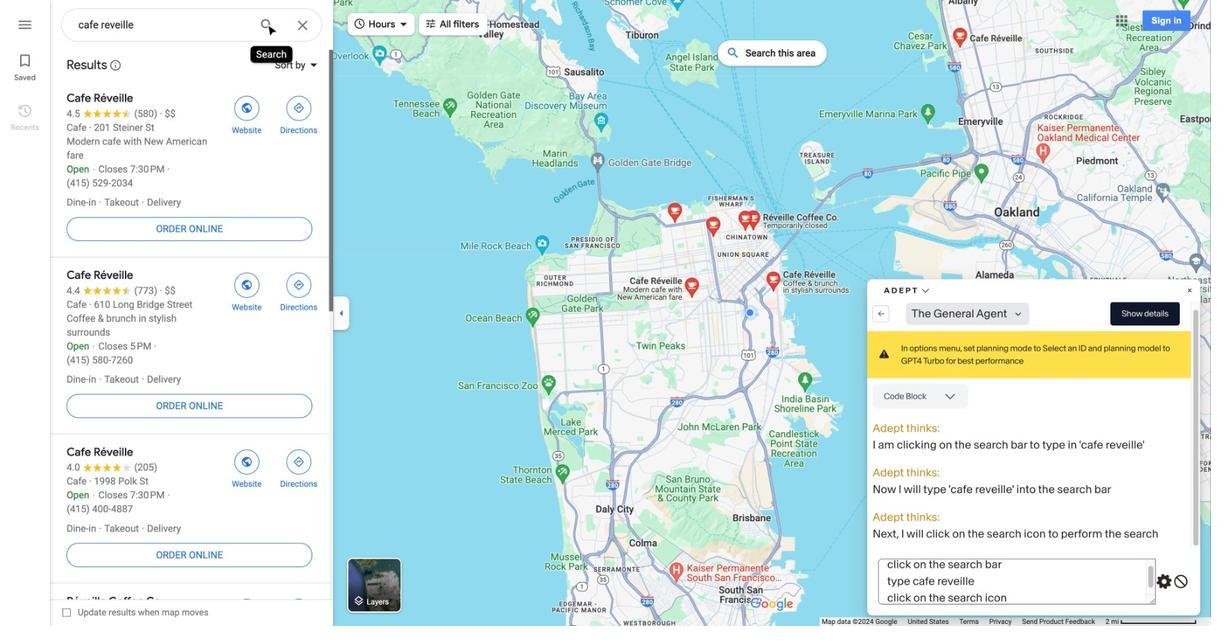Task type: locate. For each thing, give the bounding box(es) containing it.
learn more about legal disclosure regarding public reviews on google maps image
[[109, 59, 122, 71]]

none checkbox inside google maps "element"
[[62, 604, 209, 621]]

None checkbox
[[62, 604, 209, 621]]

collapse side panel image
[[334, 306, 349, 321]]

list
[[0, 0, 50, 626]]

show your location image
[[1182, 532, 1194, 545]]

None field
[[78, 17, 248, 33]]

google maps element
[[0, 0, 1211, 626]]

None search field
[[61, 8, 322, 46]]



Task type: describe. For each thing, give the bounding box(es) containing it.
cafe reveille field
[[61, 8, 322, 46]]

show street view coverage image
[[1178, 592, 1198, 613]]

none field inside cafe reveille field
[[78, 17, 248, 33]]

menu image
[[17, 17, 33, 33]]

results for cafe reveille feed
[[50, 49, 333, 626]]

none search field inside google maps "element"
[[61, 8, 322, 46]]

zoom out image
[[1182, 575, 1193, 585]]



Task type: vqa. For each thing, say whether or not it's contained in the screenshot.
The Place
no



